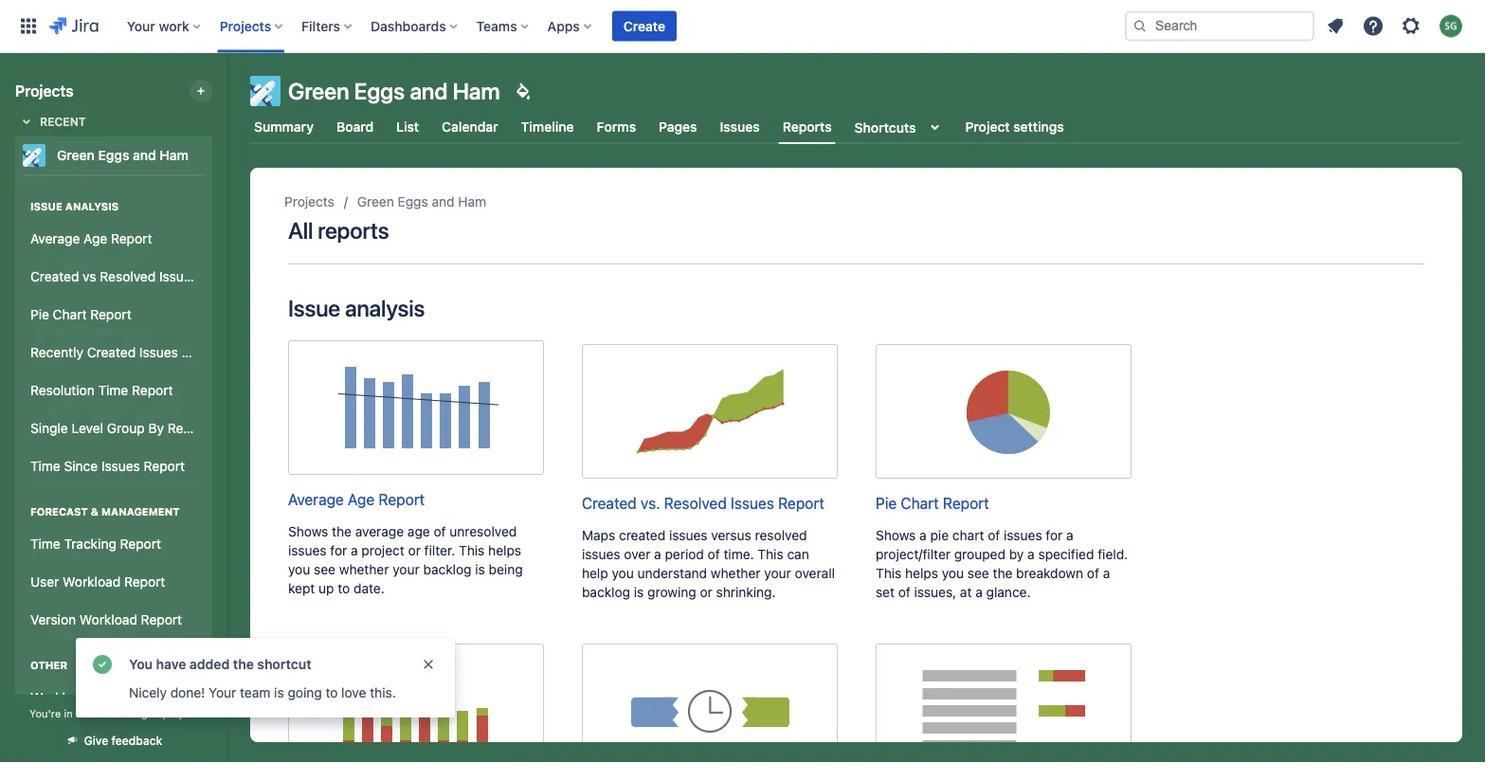 Task type: locate. For each thing, give the bounding box(es) containing it.
you up the kept
[[288, 562, 310, 577]]

this down unresolved
[[459, 543, 485, 558]]

0 horizontal spatial pie chart report
[[30, 307, 131, 322]]

project down done!
[[163, 707, 198, 720]]

forms link
[[593, 110, 640, 144]]

and left add to starred icon
[[133, 147, 156, 163]]

shows inside shows a pie chart of issues for a project/filter grouped by a specified field. this helps you see the breakdown of a set of issues, at a glance.
[[876, 527, 916, 543]]

timeline
[[521, 119, 574, 135]]

project
[[966, 119, 1010, 135]]

1 horizontal spatial average
[[288, 491, 344, 509]]

analysis inside 'group'
[[65, 201, 119, 213]]

shows up the kept
[[288, 524, 328, 539]]

specified
[[1039, 546, 1094, 562]]

at
[[960, 584, 972, 600]]

chart up recently
[[53, 307, 87, 322]]

to left love
[[326, 685, 338, 701]]

versus
[[711, 527, 752, 543]]

0 vertical spatial pie
[[30, 307, 49, 322]]

your inside 'shows the average age of unresolved issues for a project or filter. this helps you see whether your backlog is being kept up to date.'
[[393, 562, 420, 577]]

nicely
[[129, 685, 167, 701]]

0 vertical spatial average age report
[[30, 231, 152, 247]]

backlog down "help" in the left of the page
[[582, 584, 630, 600]]

chart
[[953, 527, 984, 543]]

average age report up vs
[[30, 231, 152, 247]]

of up 'filter.' at left bottom
[[434, 524, 446, 539]]

whether inside maps created issues versus resolved issues over a period of time. this can help you understand whether your overall backlog is growing or shrinking.
[[711, 565, 761, 581]]

1 vertical spatial green eggs and ham link
[[357, 191, 486, 213]]

1 vertical spatial projects
[[15, 82, 74, 100]]

a up specified
[[1067, 527, 1074, 543]]

to right up
[[338, 581, 350, 596]]

issues up resolution time report link
[[139, 345, 178, 360]]

1 horizontal spatial age
[[348, 491, 375, 509]]

is left growing
[[634, 584, 644, 600]]

issue analysis down reports
[[288, 295, 425, 321]]

teams button
[[471, 11, 536, 41]]

nicely done! your team is going to love this.
[[129, 685, 396, 701]]

summary
[[254, 119, 314, 135]]

for up specified
[[1046, 527, 1063, 543]]

this inside maps created issues versus resolved issues over a period of time. this can help you understand whether your overall backlog is growing or shrinking.
[[758, 546, 784, 562]]

1 vertical spatial pie
[[876, 494, 897, 512]]

your inside your work dropdown button
[[127, 18, 155, 34]]

analysis down reports
[[345, 295, 425, 321]]

projects up sidebar navigation icon
[[220, 18, 271, 34]]

settings
[[1014, 119, 1064, 135]]

pie chart report
[[30, 307, 131, 322], [876, 494, 989, 512]]

helps up being
[[488, 543, 521, 558]]

success image
[[91, 653, 114, 676]]

created up resolution time report link
[[87, 345, 136, 360]]

vs
[[83, 269, 96, 285]]

work
[[159, 18, 189, 34]]

shortcut
[[257, 657, 312, 672]]

the inside 'shows the average age of unresolved issues for a project or filter. this helps you see whether your backlog is being kept up to date.'
[[332, 524, 352, 539]]

a down average
[[351, 543, 358, 558]]

set background color image
[[512, 80, 534, 102]]

issue down the all
[[288, 295, 340, 321]]

your down "age"
[[393, 562, 420, 577]]

of left time.
[[708, 546, 720, 562]]

1 horizontal spatial issue
[[288, 295, 340, 321]]

version workload report link
[[23, 601, 205, 639]]

green eggs and ham up the 'list'
[[288, 78, 500, 104]]

0 horizontal spatial you
[[288, 562, 310, 577]]

to inside 'shows the average age of unresolved issues for a project or filter. this helps you see whether your backlog is being kept up to date.'
[[338, 581, 350, 596]]

1 horizontal spatial average age report link
[[288, 340, 544, 511]]

you inside maps created issues versus resolved issues over a period of time. this can help you understand whether your overall backlog is growing or shrinking.
[[612, 565, 634, 581]]

issues up the kept
[[288, 543, 327, 558]]

1 horizontal spatial analysis
[[345, 295, 425, 321]]

1 horizontal spatial your
[[764, 565, 791, 581]]

0 vertical spatial chart
[[53, 307, 87, 322]]

green down recent
[[57, 147, 95, 163]]

age inside 'group'
[[84, 231, 107, 247]]

0 vertical spatial analysis
[[65, 201, 119, 213]]

0 vertical spatial to
[[338, 581, 350, 596]]

all reports
[[288, 217, 389, 244]]

0 horizontal spatial backlog
[[423, 562, 472, 577]]

a right in
[[76, 707, 82, 720]]

helps down project/filter
[[905, 565, 939, 581]]

this up set
[[876, 565, 902, 581]]

issue analysis
[[30, 201, 119, 213], [288, 295, 425, 321]]

grouped
[[954, 546, 1006, 562]]

2 horizontal spatial projects
[[284, 194, 334, 210]]

0 vertical spatial resolved
[[100, 269, 156, 285]]

Search field
[[1125, 11, 1315, 41]]

0 horizontal spatial issue
[[30, 201, 62, 213]]

your work button
[[121, 11, 208, 41]]

your inside maps created issues versus resolved issues over a period of time. this can help you understand whether your overall backlog is growing or shrinking.
[[764, 565, 791, 581]]

time for tracking
[[30, 536, 60, 552]]

of up grouped
[[988, 527, 1000, 543]]

0 horizontal spatial whether
[[339, 562, 389, 577]]

time since issues report
[[30, 458, 185, 474]]

resolved for vs.
[[664, 494, 727, 512]]

0 vertical spatial issue analysis
[[30, 201, 119, 213]]

search image
[[1133, 18, 1148, 34]]

age
[[408, 524, 430, 539]]

0 horizontal spatial shows
[[288, 524, 328, 539]]

average up created vs resolved issues report link
[[30, 231, 80, 247]]

1 vertical spatial analysis
[[345, 295, 425, 321]]

issues right vs
[[159, 269, 198, 285]]

average age report
[[30, 231, 152, 247], [288, 491, 425, 509]]

projects up collapse recent projects icon
[[15, 82, 74, 100]]

you inside 'shows the average age of unresolved issues for a project or filter. this helps you see whether your backlog is being kept up to date.'
[[288, 562, 310, 577]]

1 horizontal spatial issue analysis
[[288, 295, 425, 321]]

pie up project/filter
[[876, 494, 897, 512]]

age up vs
[[84, 231, 107, 247]]

pie chart report up pie
[[876, 494, 989, 512]]

workload pie chart report link
[[23, 679, 205, 717]]

issues
[[669, 527, 708, 543], [1004, 527, 1042, 543], [288, 543, 327, 558], [582, 546, 621, 562]]

project
[[362, 543, 405, 558], [163, 707, 198, 720]]

ham left add to starred icon
[[160, 147, 189, 163]]

pie up recently
[[30, 307, 49, 322]]

1 vertical spatial workload
[[80, 612, 137, 628]]

your down can
[[764, 565, 791, 581]]

2 vertical spatial workload
[[30, 690, 88, 705]]

0 horizontal spatial project
[[163, 707, 198, 720]]

tab list containing reports
[[239, 110, 1474, 144]]

1 horizontal spatial this
[[758, 546, 784, 562]]

chart up managed
[[114, 690, 148, 705]]

the left average
[[332, 524, 352, 539]]

jira image
[[49, 15, 98, 37], [49, 15, 98, 37]]

for
[[1046, 527, 1063, 543], [330, 543, 347, 558]]

0 vertical spatial pie chart report link
[[23, 296, 205, 334]]

0 vertical spatial is
[[475, 562, 485, 577]]

this down resolved
[[758, 546, 784, 562]]

shows the average age of unresolved issues for a project or filter. this helps you see whether your backlog is being kept up to date.
[[288, 524, 523, 596]]

0 vertical spatial your
[[127, 18, 155, 34]]

0 vertical spatial created
[[30, 269, 79, 285]]

pie chart report link
[[23, 296, 205, 334], [876, 344, 1132, 515]]

resolved right vs.
[[664, 494, 727, 512]]

pie up team-
[[92, 690, 111, 705]]

by
[[148, 421, 164, 436]]

recently created issues report
[[30, 345, 223, 360]]

0 vertical spatial projects
[[220, 18, 271, 34]]

a right over
[[654, 546, 661, 562]]

2 vertical spatial eggs
[[398, 194, 428, 210]]

shortcuts
[[855, 119, 916, 135]]

backlog inside maps created issues versus resolved issues over a period of time. this can help you understand whether your overall backlog is growing or shrinking.
[[582, 584, 630, 600]]

is left being
[[475, 562, 485, 577]]

0 vertical spatial backlog
[[423, 562, 472, 577]]

you up at
[[942, 565, 964, 581]]

see up up
[[314, 562, 336, 577]]

and
[[410, 78, 448, 104], [133, 147, 156, 163], [432, 194, 455, 210]]

1 vertical spatial backlog
[[582, 584, 630, 600]]

you down over
[[612, 565, 634, 581]]

issue down recent
[[30, 201, 62, 213]]

workload inside group
[[30, 690, 88, 705]]

2 group from the top
[[23, 180, 243, 491]]

1 horizontal spatial you
[[612, 565, 634, 581]]

shows inside 'shows the average age of unresolved issues for a project or filter. this helps you see whether your backlog is being kept up to date.'
[[288, 524, 328, 539]]

0 horizontal spatial chart
[[53, 307, 87, 322]]

your down "you have added the shortcut"
[[209, 685, 236, 701]]

the
[[332, 524, 352, 539], [993, 565, 1013, 581], [233, 657, 254, 672]]

0 vertical spatial issue
[[30, 201, 62, 213]]

1 horizontal spatial average age report
[[288, 491, 425, 509]]

filter.
[[424, 543, 455, 558]]

going
[[288, 685, 322, 701]]

your left work
[[127, 18, 155, 34]]

the up team
[[233, 657, 254, 672]]

1 group from the top
[[23, 174, 243, 728]]

0 vertical spatial time
[[98, 383, 128, 398]]

3 group from the top
[[23, 485, 205, 645]]

team
[[240, 685, 271, 701]]

2 vertical spatial created
[[582, 494, 637, 512]]

or inside maps created issues versus resolved issues over a period of time. this can help you understand whether your overall backlog is growing or shrinking.
[[700, 584, 713, 600]]

pie chart report down vs
[[30, 307, 131, 322]]

chart up pie
[[901, 494, 939, 512]]

helps inside 'shows the average age of unresolved issues for a project or filter. this helps you see whether your backlog is being kept up to date.'
[[488, 543, 521, 558]]

time left since
[[30, 458, 60, 474]]

2 vertical spatial projects
[[284, 194, 334, 210]]

of
[[434, 524, 446, 539], [988, 527, 1000, 543], [708, 546, 720, 562], [1087, 565, 1100, 581], [898, 584, 911, 600]]

backlog down 'filter.' at left bottom
[[423, 562, 472, 577]]

a
[[920, 527, 927, 543], [1067, 527, 1074, 543], [351, 543, 358, 558], [654, 546, 661, 562], [1028, 546, 1035, 562], [1103, 565, 1110, 581], [976, 584, 983, 600], [76, 707, 82, 720]]

2 horizontal spatial this
[[876, 565, 902, 581]]

1 horizontal spatial created
[[87, 345, 136, 360]]

vs.
[[641, 494, 660, 512]]

1 vertical spatial project
[[163, 707, 198, 720]]

analysis up vs
[[65, 201, 119, 213]]

project down average
[[362, 543, 405, 558]]

pages
[[659, 119, 697, 135]]

created
[[30, 269, 79, 285], [87, 345, 136, 360], [582, 494, 637, 512]]

list link
[[393, 110, 423, 144]]

chart inside group
[[114, 690, 148, 705]]

you inside shows a pie chart of issues for a project/filter grouped by a specified field. this helps you see the breakdown of a set of issues, at a glance.
[[942, 565, 964, 581]]

project/filter
[[876, 546, 951, 562]]

whether up date.
[[339, 562, 389, 577]]

or
[[408, 543, 421, 558], [700, 584, 713, 600]]

1 horizontal spatial backlog
[[582, 584, 630, 600]]

done!
[[170, 685, 205, 701]]

0 horizontal spatial or
[[408, 543, 421, 558]]

and up the 'list'
[[410, 78, 448, 104]]

whether
[[339, 562, 389, 577], [711, 565, 761, 581]]

whether down time.
[[711, 565, 761, 581]]

issues inside shows a pie chart of issues for a project/filter grouped by a specified field. this helps you see the breakdown of a set of issues, at a glance.
[[1004, 527, 1042, 543]]

is inside maps created issues versus resolved issues over a period of time. this can help you understand whether your overall backlog is growing or shrinking.
[[634, 584, 644, 600]]

is right team
[[274, 685, 284, 701]]

of inside 'shows the average age of unresolved issues for a project or filter. this helps you see whether your backlog is being kept up to date.'
[[434, 524, 446, 539]]

green eggs and ham link down recent
[[15, 137, 205, 174]]

1 horizontal spatial pie
[[92, 690, 111, 705]]

0 horizontal spatial for
[[330, 543, 347, 558]]

user workload report link
[[23, 563, 205, 601]]

1 horizontal spatial the
[[332, 524, 352, 539]]

a right by
[[1028, 546, 1035, 562]]

projects up the all
[[284, 194, 334, 210]]

0 horizontal spatial is
[[274, 685, 284, 701]]

workload down the tracking on the bottom left of page
[[63, 574, 121, 590]]

resolved
[[100, 269, 156, 285], [664, 494, 727, 512]]

green up reports
[[357, 194, 394, 210]]

0 vertical spatial helps
[[488, 543, 521, 558]]

ham up calendar
[[453, 78, 500, 104]]

is
[[475, 562, 485, 577], [634, 584, 644, 600], [274, 685, 284, 701]]

0 vertical spatial the
[[332, 524, 352, 539]]

average age report up average
[[288, 491, 425, 509]]

0 horizontal spatial the
[[233, 657, 254, 672]]

unresolved
[[450, 524, 517, 539]]

workload up in
[[30, 690, 88, 705]]

have
[[156, 657, 186, 672]]

2 vertical spatial pie
[[92, 690, 111, 705]]

0 vertical spatial average age report link
[[23, 220, 205, 258]]

issues up by
[[1004, 527, 1042, 543]]

1 horizontal spatial helps
[[905, 565, 939, 581]]

banner
[[0, 0, 1486, 53]]

1 vertical spatial age
[[348, 491, 375, 509]]

for up up
[[330, 543, 347, 558]]

backlog
[[423, 562, 472, 577], [582, 584, 630, 600]]

created up maps
[[582, 494, 637, 512]]

to
[[338, 581, 350, 596], [326, 685, 338, 701]]

resolved right vs
[[100, 269, 156, 285]]

group
[[23, 174, 243, 728], [23, 180, 243, 491], [23, 485, 205, 645]]

1 vertical spatial pie chart report link
[[876, 344, 1132, 515]]

you have added the shortcut
[[129, 657, 312, 672]]

age
[[84, 231, 107, 247], [348, 491, 375, 509]]

dashboards button
[[365, 11, 465, 41]]

0 horizontal spatial green eggs and ham link
[[15, 137, 205, 174]]

1 vertical spatial average
[[288, 491, 344, 509]]

see
[[314, 562, 336, 577], [968, 565, 989, 581]]

1 horizontal spatial for
[[1046, 527, 1063, 543]]

green eggs and ham down recent
[[57, 147, 189, 163]]

set
[[876, 584, 895, 600]]

forms
[[597, 119, 636, 135]]

of right set
[[898, 584, 911, 600]]

1 vertical spatial the
[[993, 565, 1013, 581]]

1 horizontal spatial projects
[[220, 18, 271, 34]]

1 vertical spatial time
[[30, 458, 60, 474]]

green eggs and ham link up reports
[[357, 191, 486, 213]]

feedback
[[111, 734, 162, 748]]

0 horizontal spatial average age report link
[[23, 220, 205, 258]]

appswitcher icon image
[[17, 15, 40, 37]]

a down field. at right bottom
[[1103, 565, 1110, 581]]

2 vertical spatial is
[[274, 685, 284, 701]]

growing
[[648, 584, 697, 600]]

this
[[459, 543, 485, 558], [758, 546, 784, 562], [876, 565, 902, 581]]

0 vertical spatial project
[[362, 543, 405, 558]]

2 horizontal spatial the
[[993, 565, 1013, 581]]

1 vertical spatial helps
[[905, 565, 939, 581]]

whether inside 'shows the average age of unresolved issues for a project or filter. this helps you see whether your backlog is being kept up to date.'
[[339, 562, 389, 577]]

0 horizontal spatial your
[[127, 18, 155, 34]]

1 vertical spatial or
[[700, 584, 713, 600]]

0 horizontal spatial your
[[393, 562, 420, 577]]

issues right pages
[[720, 119, 760, 135]]

over
[[624, 546, 651, 562]]

0 horizontal spatial green
[[57, 147, 95, 163]]

average up up
[[288, 491, 344, 509]]

for inside 'shows the average age of unresolved issues for a project or filter. this helps you see whether your backlog is being kept up to date.'
[[330, 543, 347, 558]]

0 vertical spatial average
[[30, 231, 80, 247]]

up
[[319, 581, 334, 596]]

project inside 'shows the average age of unresolved issues for a project or filter. this helps you see whether your backlog is being kept up to date.'
[[362, 543, 405, 558]]

created left vs
[[30, 269, 79, 285]]

version
[[30, 612, 76, 628]]

1 horizontal spatial shows
[[876, 527, 916, 543]]

green up summary
[[288, 78, 349, 104]]

issues down "single level group by report"
[[101, 458, 140, 474]]

average
[[30, 231, 80, 247], [288, 491, 344, 509]]

0 vertical spatial or
[[408, 543, 421, 558]]

issues inside 'shows the average age of unresolved issues for a project or filter. this helps you see whether your backlog is being kept up to date.'
[[288, 543, 327, 558]]

and down calendar link
[[432, 194, 455, 210]]

1 horizontal spatial resolved
[[664, 494, 727, 512]]

issue analysis inside 'group'
[[30, 201, 119, 213]]

1 vertical spatial average age report link
[[288, 340, 544, 511]]

level
[[72, 421, 103, 436]]

resolution time report
[[30, 383, 173, 398]]

time
[[98, 383, 128, 398], [30, 458, 60, 474], [30, 536, 60, 552]]

user
[[30, 574, 59, 590]]

pie
[[30, 307, 49, 322], [876, 494, 897, 512], [92, 690, 111, 705]]

is inside 'shows the average age of unresolved issues for a project or filter. this helps you see whether your backlog is being kept up to date.'
[[475, 562, 485, 577]]

shows up project/filter
[[876, 527, 916, 543]]

0 horizontal spatial this
[[459, 543, 485, 558]]

tab list
[[239, 110, 1474, 144]]

see down grouped
[[968, 565, 989, 581]]

1 vertical spatial resolved
[[664, 494, 727, 512]]

give feedback button
[[54, 725, 174, 756]]

or down "age"
[[408, 543, 421, 558]]

time up single level group by report link
[[98, 383, 128, 398]]

1 horizontal spatial pie chart report
[[876, 494, 989, 512]]

workload down the user workload report link
[[80, 612, 137, 628]]

the up glance.
[[993, 565, 1013, 581]]

0 horizontal spatial average
[[30, 231, 80, 247]]

1 horizontal spatial chart
[[114, 690, 148, 705]]

your for average age report
[[393, 562, 420, 577]]

collapse recent projects image
[[15, 110, 38, 133]]

issue analysis up vs
[[30, 201, 119, 213]]

or right growing
[[700, 584, 713, 600]]

projects inside popup button
[[220, 18, 271, 34]]

average age report inside 'group'
[[30, 231, 152, 247]]

recently created issues report link
[[23, 334, 223, 372]]

single level group by report
[[30, 421, 209, 436]]

maps created issues versus resolved issues over a period of time. this can help you understand whether your overall backlog is growing or shrinking.
[[582, 527, 835, 600]]

0 vertical spatial pie chart report
[[30, 307, 131, 322]]

add to starred image
[[207, 144, 229, 167]]



Task type: vqa. For each thing, say whether or not it's contained in the screenshot.
the top saved
no



Task type: describe. For each thing, give the bounding box(es) containing it.
project settings link
[[962, 110, 1068, 144]]

report inside group
[[152, 690, 193, 705]]

workload for user
[[63, 574, 121, 590]]

0 vertical spatial eggs
[[354, 78, 405, 104]]

1 vertical spatial green
[[57, 147, 95, 163]]

resolution
[[30, 383, 95, 398]]

you
[[129, 657, 153, 672]]

you for average
[[288, 562, 310, 577]]

whether for resolved
[[711, 565, 761, 581]]

average inside 'group'
[[30, 231, 80, 247]]

workload for version
[[80, 612, 137, 628]]

group
[[107, 421, 145, 436]]

issues down maps
[[582, 546, 621, 562]]

your profile and settings image
[[1440, 15, 1463, 37]]

this inside 'shows the average age of unresolved issues for a project or filter. this helps you see whether your backlog is being kept up to date.'
[[459, 543, 485, 558]]

single level group by report link
[[23, 410, 209, 447]]

1 vertical spatial pie chart report
[[876, 494, 989, 512]]

2 horizontal spatial green
[[357, 194, 394, 210]]

created for created vs. resolved issues report
[[582, 494, 637, 512]]

calendar link
[[438, 110, 502, 144]]

resolved for vs
[[100, 269, 156, 285]]

1 horizontal spatial pie chart report link
[[876, 344, 1132, 515]]

banner containing your work
[[0, 0, 1486, 53]]

shrinking.
[[716, 584, 776, 600]]

helps inside shows a pie chart of issues for a project/filter grouped by a specified field. this helps you see the breakdown of a set of issues, at a glance.
[[905, 565, 939, 581]]

1 vertical spatial ham
[[160, 147, 189, 163]]

of down field. at right bottom
[[1087, 565, 1100, 581]]

dismiss image
[[421, 657, 436, 672]]

projects for projects popup button
[[220, 18, 271, 34]]

2 vertical spatial ham
[[458, 194, 486, 210]]

you for created
[[612, 565, 634, 581]]

pie
[[930, 527, 949, 543]]

added
[[190, 657, 230, 672]]

settings image
[[1400, 15, 1423, 37]]

apps button
[[542, 11, 599, 41]]

see inside shows a pie chart of issues for a project/filter grouped by a specified field. this helps you see the breakdown of a set of issues, at a glance.
[[968, 565, 989, 581]]

projects for projects link
[[284, 194, 334, 210]]

kept
[[288, 581, 315, 596]]

primary element
[[11, 0, 1125, 53]]

whether for report
[[339, 562, 389, 577]]

0 vertical spatial ham
[[453, 78, 500, 104]]

give feedback
[[84, 734, 162, 748]]

2 vertical spatial the
[[233, 657, 254, 672]]

filters
[[302, 18, 340, 34]]

time tracking report link
[[23, 525, 205, 563]]

created vs resolved issues report link
[[23, 258, 243, 296]]

1 vertical spatial issue analysis
[[288, 295, 425, 321]]

2 horizontal spatial pie
[[876, 494, 897, 512]]

1 horizontal spatial your
[[209, 685, 236, 701]]

project settings
[[966, 119, 1064, 135]]

workload pie chart report group
[[23, 639, 205, 722]]

1 vertical spatial to
[[326, 685, 338, 701]]

managed
[[114, 707, 160, 720]]

management
[[101, 506, 180, 518]]

create button
[[612, 11, 677, 41]]

2 vertical spatial green eggs and ham
[[357, 194, 486, 210]]

a inside maps created issues versus resolved issues over a period of time. this can help you understand whether your overall backlog is growing or shrinking.
[[654, 546, 661, 562]]

a inside 'shows the average age of unresolved issues for a project or filter. this helps you see whether your backlog is being kept up to date.'
[[351, 543, 358, 558]]

shows for pie
[[876, 527, 916, 543]]

1 vertical spatial chart
[[901, 494, 939, 512]]

backlog inside 'shows the average age of unresolved issues for a project or filter. this helps you see whether your backlog is being kept up to date.'
[[423, 562, 472, 577]]

glance.
[[987, 584, 1031, 600]]

give
[[84, 734, 108, 748]]

create
[[624, 18, 665, 34]]

help image
[[1362, 15, 1385, 37]]

pages link
[[655, 110, 701, 144]]

dashboards
[[371, 18, 446, 34]]

shows for average
[[288, 524, 328, 539]]

calendar
[[442, 119, 498, 135]]

pie chart report inside 'group'
[[30, 307, 131, 322]]

0 horizontal spatial projects
[[15, 82, 74, 100]]

you're in a team-managed project
[[29, 707, 198, 720]]

resolution time report link
[[23, 372, 205, 410]]

1 vertical spatial green eggs and ham
[[57, 147, 189, 163]]

by
[[1009, 546, 1024, 562]]

a left pie
[[920, 527, 927, 543]]

forecast
[[30, 506, 88, 518]]

filters button
[[296, 11, 359, 41]]

pie inside group
[[92, 690, 111, 705]]

projects button
[[214, 11, 290, 41]]

time since issues report link
[[23, 447, 205, 485]]

all
[[288, 217, 313, 244]]

reports
[[783, 119, 832, 134]]

1 horizontal spatial green
[[288, 78, 349, 104]]

field.
[[1098, 546, 1128, 562]]

timeline link
[[517, 110, 578, 144]]

&
[[91, 506, 99, 518]]

board link
[[333, 110, 377, 144]]

other
[[30, 659, 67, 672]]

time.
[[724, 546, 754, 562]]

forecast & management
[[30, 506, 180, 518]]

sidebar navigation image
[[207, 76, 248, 114]]

single
[[30, 421, 68, 436]]

of inside maps created issues versus resolved issues over a period of time. this can help you understand whether your overall backlog is growing or shrinking.
[[708, 546, 720, 562]]

0 vertical spatial green eggs and ham
[[288, 78, 500, 104]]

this.
[[370, 685, 396, 701]]

time tracking report
[[30, 536, 161, 552]]

team-
[[84, 707, 114, 720]]

issues up period
[[669, 527, 708, 543]]

created vs. resolved issues report link
[[582, 344, 838, 515]]

1 vertical spatial eggs
[[98, 147, 129, 163]]

or inside 'shows the average age of unresolved issues for a project or filter. this helps you see whether your backlog is being kept up to date.'
[[408, 543, 421, 558]]

issues inside tab list
[[720, 119, 760, 135]]

2 vertical spatial and
[[432, 194, 455, 210]]

overall
[[795, 565, 835, 581]]

0 vertical spatial and
[[410, 78, 448, 104]]

1 vertical spatial created
[[87, 345, 136, 360]]

since
[[64, 458, 98, 474]]

shows a pie chart of issues for a project/filter grouped by a specified field. this helps you see the breakdown of a set of issues, at a glance.
[[876, 527, 1128, 600]]

1 vertical spatial issue
[[288, 295, 340, 321]]

you're
[[29, 707, 61, 720]]

create project image
[[193, 83, 209, 99]]

period
[[665, 546, 704, 562]]

notifications image
[[1324, 15, 1347, 37]]

created
[[619, 527, 666, 543]]

your work
[[127, 18, 189, 34]]

see inside 'shows the average age of unresolved issues for a project or filter. this helps you see whether your backlog is being kept up to date.'
[[314, 562, 336, 577]]

1 vertical spatial and
[[133, 147, 156, 163]]

average
[[355, 524, 404, 539]]

issues,
[[914, 584, 957, 600]]

breakdown
[[1016, 565, 1084, 581]]

this inside shows a pie chart of issues for a project/filter grouped by a specified field. this helps you see the breakdown of a set of issues, at a glance.
[[876, 565, 902, 581]]

created vs. resolved issues report
[[582, 494, 825, 512]]

a right at
[[976, 584, 983, 600]]

issues link
[[716, 110, 764, 144]]

time for since
[[30, 458, 60, 474]]

the inside shows a pie chart of issues for a project/filter grouped by a specified field. this helps you see the breakdown of a set of issues, at a glance.
[[993, 565, 1013, 581]]

1 vertical spatial average age report
[[288, 491, 425, 509]]

resolved
[[755, 527, 807, 543]]

projects link
[[284, 191, 334, 213]]

understand
[[638, 565, 707, 581]]

help
[[582, 565, 608, 581]]

created for created vs resolved issues report
[[30, 269, 79, 285]]

issues up versus
[[731, 494, 774, 512]]

your for created vs. resolved issues report
[[764, 565, 791, 581]]

love
[[341, 685, 366, 701]]

group containing time tracking report
[[23, 485, 205, 645]]

tracking
[[64, 536, 116, 552]]

summary link
[[250, 110, 318, 144]]

for inside shows a pie chart of issues for a project/filter grouped by a specified field. this helps you see the breakdown of a set of issues, at a glance.
[[1046, 527, 1063, 543]]



